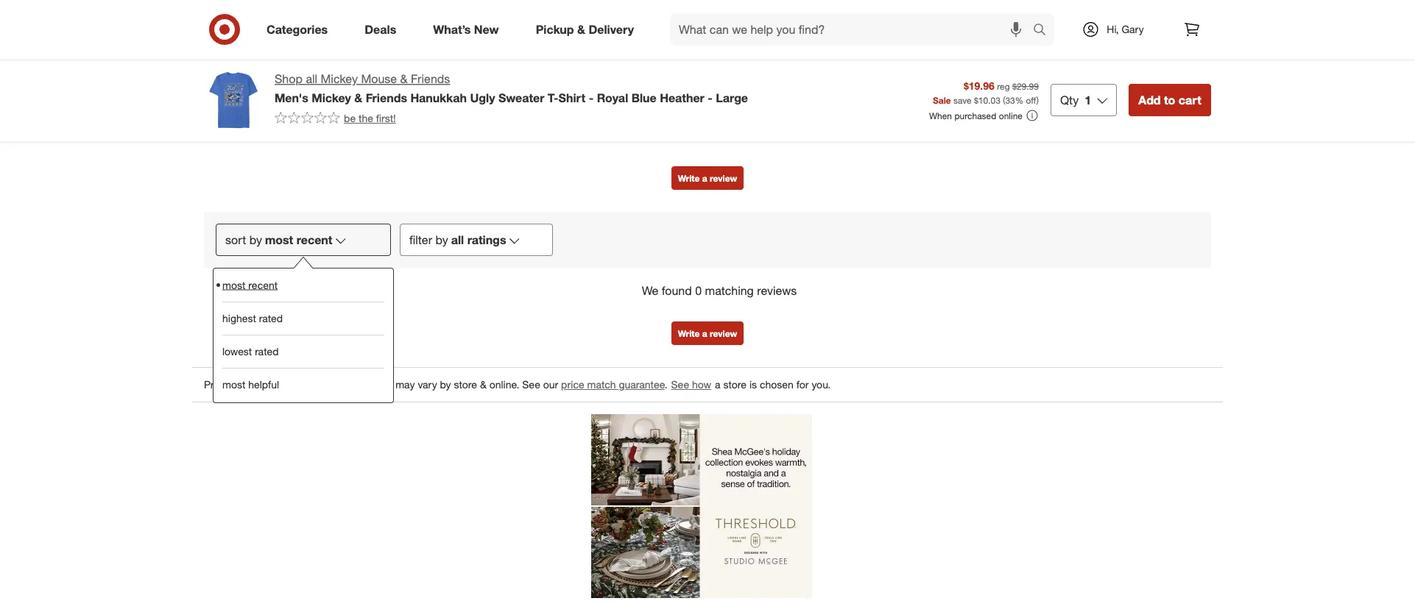 Task type: vqa. For each thing, say whether or not it's contained in the screenshot.
the leftmost "Blue"
no



Task type: locate. For each thing, give the bounding box(es) containing it.
1 horizontal spatial recent
[[297, 233, 333, 247]]

- left large
[[708, 90, 713, 105]]

write for 1st write a review button from the top of the page
[[678, 173, 700, 184]]

deals
[[365, 22, 396, 37]]

2 review from the top
[[710, 328, 738, 339]]

recent
[[297, 233, 333, 247], [248, 279, 278, 292]]

add to cart button
[[1129, 84, 1212, 116]]

see right .
[[671, 379, 690, 392]]

2 vertical spatial most
[[222, 379, 246, 392]]

1 write a review from the top
[[678, 173, 738, 184]]

& left online.
[[480, 379, 487, 392]]

-
[[589, 90, 594, 105], [708, 90, 713, 105]]

most up highest
[[222, 279, 246, 292]]

0 vertical spatial write a review
[[678, 173, 738, 184]]

0 vertical spatial write
[[678, 173, 700, 184]]

friends
[[411, 72, 450, 86], [366, 90, 407, 105]]

and
[[325, 379, 343, 392]]

0 vertical spatial friends
[[411, 72, 450, 86]]

shop all mickey mouse & friends men's mickey & friends hanukkah ugly sweater  t-shirt - royal blue heather - large
[[275, 72, 748, 105]]

t-
[[548, 90, 559, 105]]

write a review button
[[672, 167, 744, 190], [672, 322, 744, 345]]

0 horizontal spatial recent
[[248, 279, 278, 292]]

(
[[1003, 95, 1006, 106]]

store right 'vary'
[[454, 379, 477, 392]]

reviews
[[757, 284, 797, 298]]

0 vertical spatial write a review button
[[672, 167, 744, 190]]

ugly
[[470, 90, 495, 105]]

helpful
[[248, 379, 279, 392]]

recent up the highest rated
[[248, 279, 278, 292]]

be
[[344, 112, 356, 125]]

1 horizontal spatial see
[[671, 379, 690, 392]]

styles
[[296, 379, 322, 392]]

0 vertical spatial all
[[306, 72, 318, 86]]

2 - from the left
[[708, 90, 713, 105]]

2 write a review from the top
[[678, 328, 738, 339]]

price match guarantee link
[[561, 379, 665, 392]]

1 vertical spatial review
[[710, 328, 738, 339]]

2 write from the top
[[678, 328, 700, 339]]

&
[[578, 22, 586, 37], [400, 72, 408, 86], [354, 90, 363, 105], [480, 379, 487, 392]]

1 horizontal spatial store
[[724, 379, 747, 392]]

all right shop
[[306, 72, 318, 86]]

rated
[[259, 312, 283, 325], [255, 346, 279, 358]]

sort
[[225, 233, 246, 247]]

1 vertical spatial rated
[[255, 346, 279, 358]]

we found 0 matching reviews
[[642, 284, 797, 298]]

$29.99
[[1013, 81, 1039, 92]]

pickup
[[536, 22, 574, 37]]

10.03
[[979, 95, 1001, 106]]

$19.96
[[964, 79, 995, 92]]

be the first!
[[344, 112, 396, 125]]

rated right lowest
[[255, 346, 279, 358]]

the
[[359, 112, 373, 125]]

1 write from the top
[[678, 173, 700, 184]]

0 vertical spatial rated
[[259, 312, 283, 325]]

most right sort
[[265, 233, 293, 247]]

1 review from the top
[[710, 173, 738, 184]]

may
[[396, 379, 415, 392]]

hi, gary
[[1107, 23, 1145, 36]]

2 store from the left
[[724, 379, 747, 392]]

lowest
[[222, 346, 252, 358]]

0 horizontal spatial -
[[589, 90, 594, 105]]

1 vertical spatial write a review
[[678, 328, 738, 339]]

$
[[974, 95, 979, 106]]

by right filter
[[436, 233, 448, 247]]

& right mouse
[[400, 72, 408, 86]]

pickup & delivery
[[536, 22, 634, 37]]

1 vertical spatial friends
[[366, 90, 407, 105]]

store left is
[[724, 379, 747, 392]]

%
[[1016, 95, 1024, 106]]

0 vertical spatial a
[[703, 173, 708, 184]]

write a review
[[678, 173, 738, 184], [678, 328, 738, 339]]

pickup & delivery link
[[523, 13, 653, 46]]

0 horizontal spatial store
[[454, 379, 477, 392]]

0 vertical spatial recent
[[297, 233, 333, 247]]

rated right highest
[[259, 312, 283, 325]]

1 vertical spatial write a review button
[[672, 322, 744, 345]]

see how button
[[671, 377, 712, 393]]

1 store from the left
[[454, 379, 477, 392]]

by right sort
[[250, 233, 262, 247]]

guarantee
[[619, 379, 665, 392]]

see left our
[[522, 379, 541, 392]]

all left ratings
[[451, 233, 464, 247]]

1 vertical spatial a
[[703, 328, 708, 339]]

mickey
[[321, 72, 358, 86], [312, 90, 351, 105]]

What can we help you find? suggestions appear below search field
[[670, 13, 1037, 46]]

heather
[[660, 90, 705, 105]]

most helpful
[[222, 379, 279, 392]]

0
[[695, 284, 702, 298]]

1 vertical spatial most
[[222, 279, 246, 292]]

categories link
[[254, 13, 346, 46]]

hanukkah
[[411, 90, 467, 105]]

1
[[1085, 93, 1092, 107]]

1 horizontal spatial all
[[451, 233, 464, 247]]

review for 1st write a review button from the top of the page
[[710, 173, 738, 184]]

a for 2nd write a review button from the top
[[703, 328, 708, 339]]

by for sort by
[[250, 233, 262, 247]]

categories
[[267, 22, 328, 37]]

reg
[[997, 81, 1010, 92]]

add
[[1139, 93, 1161, 107]]

what's new
[[433, 22, 499, 37]]

recent up most recent link
[[297, 233, 333, 247]]

write for 2nd write a review button from the top
[[678, 328, 700, 339]]

0 vertical spatial review
[[710, 173, 738, 184]]

1 vertical spatial recent
[[248, 279, 278, 292]]

& inside pickup & delivery link
[[578, 22, 586, 37]]

vary
[[418, 379, 437, 392]]

we
[[642, 284, 659, 298]]

prices,
[[204, 379, 235, 392]]

most left helpful
[[222, 379, 246, 392]]

write
[[678, 173, 700, 184], [678, 328, 700, 339]]

$19.96 reg $29.99 sale save $ 10.03 ( 33 % off )
[[933, 79, 1039, 106]]

shirt
[[559, 90, 586, 105]]

0 horizontal spatial see
[[522, 379, 541, 392]]

- right shirt
[[589, 90, 594, 105]]

off
[[1026, 95, 1037, 106]]

by
[[250, 233, 262, 247], [436, 233, 448, 247], [440, 379, 451, 392]]

& right pickup
[[578, 22, 586, 37]]

1 vertical spatial write
[[678, 328, 700, 339]]

0 vertical spatial mickey
[[321, 72, 358, 86]]

when
[[930, 110, 952, 121]]

all
[[306, 72, 318, 86], [451, 233, 464, 247]]

a
[[703, 173, 708, 184], [703, 328, 708, 339], [715, 379, 721, 392]]

friends down mouse
[[366, 90, 407, 105]]

most
[[265, 233, 293, 247], [222, 279, 246, 292], [222, 379, 246, 392]]

sort by most recent
[[225, 233, 333, 247]]

1 horizontal spatial -
[[708, 90, 713, 105]]

0 horizontal spatial all
[[306, 72, 318, 86]]

store
[[454, 379, 477, 392], [724, 379, 747, 392]]

review
[[710, 173, 738, 184], [710, 328, 738, 339]]

friends up hanukkah
[[411, 72, 450, 86]]

most for most recent
[[222, 279, 246, 292]]

most for most helpful
[[222, 379, 246, 392]]

1 vertical spatial all
[[451, 233, 464, 247]]



Task type: describe. For each thing, give the bounding box(es) containing it.
rated for lowest rated
[[255, 346, 279, 358]]

review for 2nd write a review button from the top
[[710, 328, 738, 339]]

delivery
[[589, 22, 634, 37]]

matching
[[705, 284, 754, 298]]

cart
[[1179, 93, 1202, 107]]

online
[[999, 110, 1023, 121]]

is
[[750, 379, 757, 392]]

all inside the shop all mickey mouse & friends men's mickey & friends hanukkah ugly sweater  t-shirt - royal blue heather - large
[[306, 72, 318, 86]]

search
[[1027, 24, 1062, 38]]

first!
[[376, 112, 396, 125]]

filter by all ratings
[[410, 233, 506, 247]]

by for filter by
[[436, 233, 448, 247]]

1 see from the left
[[522, 379, 541, 392]]

be the first! link
[[275, 111, 396, 126]]

match
[[587, 379, 616, 392]]

new
[[474, 22, 499, 37]]

for
[[797, 379, 809, 392]]

highest rated
[[222, 312, 283, 325]]

2 vertical spatial a
[[715, 379, 721, 392]]

online.
[[490, 379, 520, 392]]

ratings
[[467, 233, 506, 247]]

save
[[954, 95, 972, 106]]

sale
[[933, 95, 951, 106]]

promotions,
[[238, 379, 293, 392]]

chosen
[[760, 379, 794, 392]]

most recent link
[[222, 269, 385, 302]]

by right 'vary'
[[440, 379, 451, 392]]

men's
[[275, 90, 308, 105]]

33
[[1006, 95, 1016, 106]]

purchased
[[955, 110, 997, 121]]

image of men's mickey & friends hanukkah ugly sweater  t-shirt - royal blue heather - large image
[[204, 71, 263, 130]]

rated for highest rated
[[259, 312, 283, 325]]

2 write a review button from the top
[[672, 322, 744, 345]]

mouse
[[361, 72, 397, 86]]

0 horizontal spatial friends
[[366, 90, 407, 105]]

what's new link
[[421, 13, 518, 46]]

0 vertical spatial most
[[265, 233, 293, 247]]

most helpful link
[[222, 368, 385, 402]]

you.
[[812, 379, 831, 392]]

qty
[[1061, 93, 1079, 107]]

shop
[[275, 72, 303, 86]]

what's
[[433, 22, 471, 37]]

our
[[543, 379, 559, 392]]

how
[[692, 379, 712, 392]]

highest rated link
[[222, 302, 385, 335]]

advertisement region
[[592, 415, 813, 599]]

large
[[716, 90, 748, 105]]

recent inside most recent link
[[248, 279, 278, 292]]

to
[[1165, 93, 1176, 107]]

price
[[561, 379, 585, 392]]

qty 1
[[1061, 93, 1092, 107]]

a for 1st write a review button from the top of the page
[[703, 173, 708, 184]]

2 see from the left
[[671, 379, 690, 392]]

1 write a review button from the top
[[672, 167, 744, 190]]

add to cart
[[1139, 93, 1202, 107]]

found
[[662, 284, 692, 298]]

1 horizontal spatial friends
[[411, 72, 450, 86]]

sweater
[[499, 90, 545, 105]]

royal
[[597, 90, 629, 105]]

hi,
[[1107, 23, 1119, 36]]

highest
[[222, 312, 256, 325]]

deals link
[[352, 13, 415, 46]]

write a review for 2nd write a review button from the top
[[678, 328, 738, 339]]

when purchased online
[[930, 110, 1023, 121]]

prices, promotions, styles and availability may vary by store & online. see our price match guarantee . see how a store is chosen for you.
[[204, 379, 831, 392]]

availability
[[345, 379, 393, 392]]

1 vertical spatial mickey
[[312, 90, 351, 105]]

blue
[[632, 90, 657, 105]]

filter
[[410, 233, 432, 247]]

& up the
[[354, 90, 363, 105]]

)
[[1037, 95, 1039, 106]]

write a review for 1st write a review button from the top of the page
[[678, 173, 738, 184]]

gary
[[1122, 23, 1145, 36]]

1 - from the left
[[589, 90, 594, 105]]

lowest rated link
[[222, 335, 385, 368]]

search button
[[1027, 13, 1062, 49]]

.
[[665, 379, 668, 392]]

most recent
[[222, 279, 278, 292]]

lowest rated
[[222, 346, 279, 358]]



